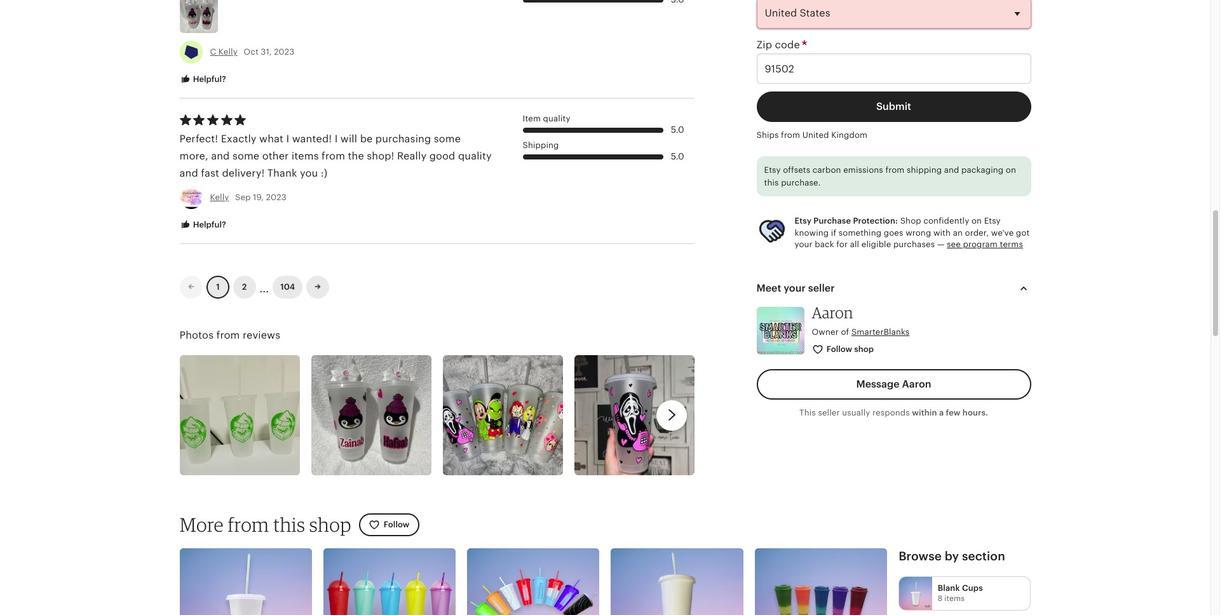Task type: describe. For each thing, give the bounding box(es) containing it.
shop!
[[367, 150, 394, 162]]

2 i from the left
[[335, 133, 338, 145]]

from inside perfect! exactly what i wanted! i will be purchasing some more, and some other items from the shop! really good quality and fast delivery! thank you :)
[[322, 150, 345, 162]]

meet
[[757, 282, 781, 294]]

be
[[360, 133, 373, 145]]

0 horizontal spatial and
[[180, 167, 198, 180]]

message aaron button
[[757, 369, 1031, 400]]

item quality
[[523, 114, 571, 124]]

2 link
[[233, 276, 256, 299]]

item
[[523, 114, 541, 124]]

1 vertical spatial seller
[[818, 408, 840, 417]]

submit button
[[757, 92, 1031, 122]]

all
[[850, 239, 859, 249]]

the
[[348, 150, 364, 162]]

confidently
[[924, 216, 970, 226]]

fast
[[201, 167, 219, 180]]

exactly
[[221, 133, 257, 145]]

browse
[[899, 550, 942, 563]]

oct
[[244, 47, 259, 56]]

this
[[800, 408, 816, 417]]

from for ships from united kingdom
[[781, 130, 800, 140]]

1 horizontal spatial and
[[211, 150, 230, 162]]

1 horizontal spatial some
[[434, 133, 461, 145]]

photos
[[180, 329, 214, 341]]

with
[[934, 228, 951, 237]]

aaron inside aaron owner of smarterblanks
[[812, 303, 853, 322]]

meet your seller button
[[745, 273, 1043, 304]]

more
[[180, 513, 224, 537]]

1 vertical spatial some
[[233, 150, 260, 162]]

etsy offsets carbon emissions from shipping and packaging on this purchase.
[[764, 165, 1016, 187]]

if
[[831, 228, 837, 237]]

other
[[262, 150, 289, 162]]

this inside etsy offsets carbon emissions from shipping and packaging on this purchase.
[[764, 178, 779, 187]]

etsy for etsy offsets carbon emissions from shipping and packaging on this purchase.
[[764, 165, 781, 175]]

perfect! exactly what i wanted! i will be purchasing some more, and some other items from the shop! really good quality and fast delivery! thank you :)
[[180, 133, 492, 180]]

you
[[300, 167, 318, 180]]

terms
[[1000, 239, 1023, 249]]

1 link
[[206, 276, 229, 299]]

white 24oz blank tumblers (starbucks style) image
[[611, 548, 744, 615]]

got
[[1016, 228, 1030, 237]]

photos from reviews
[[180, 329, 280, 341]]

this seller usually responds within a few hours.
[[800, 408, 988, 417]]

for
[[837, 239, 848, 249]]

will
[[341, 133, 357, 145]]

we've
[[991, 228, 1014, 237]]

seller inside dropdown button
[[808, 282, 835, 294]]

kelly link
[[210, 192, 229, 202]]

a
[[939, 408, 944, 417]]

Zip code text field
[[757, 53, 1031, 84]]

kelly sep 19, 2023
[[210, 192, 287, 202]]

items inside blank cups 8 items
[[945, 595, 965, 603]]

0 vertical spatial quality
[[543, 114, 571, 124]]

on inside shop confidently on etsy knowing if something goes wrong with an order, we've got your back for all eligible purchases —
[[972, 216, 982, 226]]

wrong
[[906, 228, 931, 237]]

good
[[429, 150, 455, 162]]

1
[[216, 282, 219, 292]]

…
[[260, 277, 269, 296]]

blank cups 8 items
[[938, 584, 983, 603]]

what
[[259, 133, 284, 145]]

message
[[856, 378, 900, 390]]

more,
[[180, 150, 208, 162]]

zip code
[[757, 39, 803, 51]]

from for more from this shop
[[228, 513, 269, 537]]

aaron inside button
[[902, 378, 932, 390]]

goes
[[884, 228, 904, 237]]

1 i from the left
[[286, 133, 289, 145]]

quality inside perfect! exactly what i wanted! i will be purchasing some more, and some other items from the shop! really good quality and fast delivery! thank you :)
[[458, 150, 492, 162]]

on inside etsy offsets carbon emissions from shipping and packaging on this purchase.
[[1006, 165, 1016, 175]]

kingdom
[[831, 130, 868, 140]]

aaron owner of smarterblanks
[[812, 303, 910, 337]]

knowing
[[795, 228, 829, 237]]

thank
[[267, 167, 297, 180]]

cups
[[962, 584, 983, 593]]

and inside etsy offsets carbon emissions from shipping and packaging on this purchase.
[[944, 165, 959, 175]]

shipping
[[907, 165, 942, 175]]

responds
[[873, 408, 910, 417]]

2
[[242, 282, 247, 292]]

see program terms link
[[947, 239, 1023, 249]]

see more listings in the blank cups section image
[[900, 577, 932, 610]]

united
[[803, 130, 829, 140]]

browse by section
[[899, 550, 1005, 563]]

emissions
[[844, 165, 883, 175]]

0 vertical spatial kelly
[[219, 47, 238, 56]]

really
[[397, 150, 427, 162]]

purchase
[[814, 216, 851, 226]]

follow shop
[[827, 345, 874, 354]]

smarterblanks link
[[852, 327, 910, 337]]

owner
[[812, 327, 839, 337]]

hours.
[[963, 408, 988, 417]]

message aaron
[[856, 378, 932, 390]]



Task type: vqa. For each thing, say whether or not it's contained in the screenshot.
the items within Perfect! Exactly what I wanted! I will be purchasing some more, and some other items from the shop! Really good quality and fast delivery! Thank you :)
yes



Task type: locate. For each thing, give the bounding box(es) containing it.
kelly
[[219, 47, 238, 56], [210, 192, 229, 202]]

order,
[[965, 228, 989, 237]]

1 vertical spatial helpful? button
[[170, 213, 236, 237]]

0 vertical spatial your
[[795, 239, 813, 249]]

shop down smarterblanks
[[854, 345, 874, 354]]

kelly right "c"
[[219, 47, 238, 56]]

seller right this
[[818, 408, 840, 417]]

1 horizontal spatial shop
[[854, 345, 874, 354]]

follow down of
[[827, 345, 853, 354]]

2 horizontal spatial etsy
[[984, 216, 1001, 226]]

1 horizontal spatial items
[[945, 595, 965, 603]]

helpful? for kelly sep 19, 2023
[[191, 220, 226, 229]]

few
[[946, 408, 961, 417]]

shop
[[854, 345, 874, 354], [309, 513, 351, 537]]

and right the shipping on the top
[[944, 165, 959, 175]]

reviews
[[243, 329, 280, 341]]

2 helpful? button from the top
[[170, 213, 236, 237]]

1 horizontal spatial on
[[1006, 165, 1016, 175]]

of
[[841, 327, 849, 337]]

0 horizontal spatial items
[[292, 150, 319, 162]]

0 vertical spatial some
[[434, 133, 461, 145]]

an
[[953, 228, 963, 237]]

5.0
[[671, 125, 684, 135], [671, 151, 684, 161]]

0 horizontal spatial shop
[[309, 513, 351, 537]]

0 vertical spatial items
[[292, 150, 319, 162]]

this
[[764, 178, 779, 187], [273, 513, 305, 537]]

1 horizontal spatial etsy
[[795, 216, 812, 226]]

back
[[815, 239, 834, 249]]

2023
[[274, 47, 294, 56], [266, 192, 287, 202]]

0 horizontal spatial some
[[233, 150, 260, 162]]

ships from united kingdom
[[757, 130, 868, 140]]

1 vertical spatial helpful?
[[191, 220, 226, 229]]

0 vertical spatial this
[[764, 178, 779, 187]]

1 vertical spatial aaron
[[902, 378, 932, 390]]

0 horizontal spatial on
[[972, 216, 982, 226]]

eligible
[[862, 239, 891, 249]]

your inside dropdown button
[[784, 282, 806, 294]]

1 vertical spatial on
[[972, 216, 982, 226]]

etsy up knowing
[[795, 216, 812, 226]]

ships
[[757, 130, 779, 140]]

0 vertical spatial aaron
[[812, 303, 853, 322]]

aaron up "within"
[[902, 378, 932, 390]]

helpful? button for kelly sep 19, 2023
[[170, 213, 236, 237]]

1 vertical spatial items
[[945, 595, 965, 603]]

i left will
[[335, 133, 338, 145]]

purchasing
[[376, 133, 431, 145]]

and down 'more,' in the top left of the page
[[180, 167, 198, 180]]

etsy
[[764, 165, 781, 175], [795, 216, 812, 226], [984, 216, 1001, 226]]

helpful? button down kelly link
[[170, 213, 236, 237]]

from inside etsy offsets carbon emissions from shipping and packaging on this purchase.
[[886, 165, 905, 175]]

single coloured 24oz tumbler | p-rim-e style sports drink colours | 8 variations image
[[467, 548, 600, 615]]

aaron up owner
[[812, 303, 853, 322]]

19,
[[253, 192, 264, 202]]

rainbow glitter 24oz tumblers| 5 variation of colours| no moq image
[[323, 548, 456, 615]]

from right more
[[228, 513, 269, 537]]

1 helpful? button from the top
[[170, 68, 236, 91]]

helpful? button for c kelly oct 31, 2023
[[170, 68, 236, 91]]

view details of this review photo by c kelly image
[[180, 0, 218, 33]]

delivery!
[[222, 167, 265, 180]]

on up order,
[[972, 216, 982, 226]]

—
[[937, 239, 945, 249]]

1 vertical spatial shop
[[309, 513, 351, 537]]

helpful?
[[191, 74, 226, 84], [191, 220, 226, 229]]

from
[[781, 130, 800, 140], [322, 150, 345, 162], [886, 165, 905, 175], [216, 329, 240, 341], [228, 513, 269, 537]]

packaging
[[962, 165, 1004, 175]]

0 horizontal spatial this
[[273, 513, 305, 537]]

c kelly oct 31, 2023
[[210, 47, 294, 56]]

see
[[947, 239, 961, 249]]

items up you
[[292, 150, 319, 162]]

kelly left sep on the left of the page
[[210, 192, 229, 202]]

submit
[[876, 100, 912, 113]]

0 horizontal spatial follow
[[384, 520, 410, 530]]

carbon
[[813, 165, 841, 175]]

0 vertical spatial seller
[[808, 282, 835, 294]]

0 vertical spatial helpful? button
[[170, 68, 236, 91]]

0 horizontal spatial quality
[[458, 150, 492, 162]]

0 vertical spatial 5.0
[[671, 125, 684, 135]]

0 horizontal spatial etsy
[[764, 165, 781, 175]]

helpful? down kelly link
[[191, 220, 226, 229]]

1 horizontal spatial aaron
[[902, 378, 932, 390]]

meet your seller
[[757, 282, 835, 294]]

etsy up we've
[[984, 216, 1001, 226]]

your inside shop confidently on etsy knowing if something goes wrong with an order, we've got your back for all eligible purchases —
[[795, 239, 813, 249]]

on
[[1006, 165, 1016, 175], [972, 216, 982, 226]]

code
[[775, 39, 800, 51]]

program
[[963, 239, 998, 249]]

your right meet
[[784, 282, 806, 294]]

some
[[434, 133, 461, 145], [233, 150, 260, 162]]

1 horizontal spatial quality
[[543, 114, 571, 124]]

your down knowing
[[795, 239, 813, 249]]

blank
[[938, 584, 960, 593]]

2023 right 19,
[[266, 192, 287, 202]]

seller
[[808, 282, 835, 294], [818, 408, 840, 417]]

2 helpful? from the top
[[191, 220, 226, 229]]

offsets
[[783, 165, 811, 175]]

0 vertical spatial follow
[[827, 345, 853, 354]]

color changing travel mug blanks | available as singles image
[[755, 548, 887, 615]]

within
[[912, 408, 937, 417]]

follow
[[827, 345, 853, 354], [384, 520, 410, 530]]

helpful? for c kelly oct 31, 2023
[[191, 74, 226, 84]]

1 helpful? from the top
[[191, 74, 226, 84]]

aaron image
[[757, 307, 804, 355]]

from left the shipping on the top
[[886, 165, 905, 175]]

section
[[962, 550, 1005, 563]]

aaron
[[812, 303, 853, 322], [902, 378, 932, 390]]

perfect!
[[180, 133, 218, 145]]

follow up rainbow glitter 24oz tumblers| 5 variation of colours| no moq image
[[384, 520, 410, 530]]

etsy inside shop confidently on etsy knowing if something goes wrong with an order, we've got your back for all eligible purchases —
[[984, 216, 1001, 226]]

by
[[945, 550, 959, 563]]

etsy left offsets
[[764, 165, 781, 175]]

helpful? button
[[170, 68, 236, 91], [170, 213, 236, 237]]

2023 right 31,
[[274, 47, 294, 56]]

helpful? button down "c"
[[170, 68, 236, 91]]

104
[[280, 282, 295, 292]]

c kelly link
[[210, 47, 238, 56]]

seller up owner
[[808, 282, 835, 294]]

wanted!
[[292, 133, 332, 145]]

0 vertical spatial on
[[1006, 165, 1016, 175]]

zip
[[757, 39, 772, 51]]

2 5.0 from the top
[[671, 151, 684, 161]]

helpful? down "c"
[[191, 74, 226, 84]]

shop
[[900, 216, 921, 226]]

1 horizontal spatial i
[[335, 133, 338, 145]]

more from this shop
[[180, 513, 351, 537]]

etsy inside etsy offsets carbon emissions from shipping and packaging on this purchase.
[[764, 165, 781, 175]]

0 horizontal spatial i
[[286, 133, 289, 145]]

5.0 for item quality
[[671, 125, 684, 135]]

1 vertical spatial this
[[273, 513, 305, 537]]

31,
[[261, 47, 272, 56]]

something
[[839, 228, 882, 237]]

on right 'packaging' on the top of the page
[[1006, 165, 1016, 175]]

5.0 for shipping
[[671, 151, 684, 161]]

c
[[210, 47, 216, 56]]

1 vertical spatial quality
[[458, 150, 492, 162]]

purchase.
[[781, 178, 821, 187]]

etsy purchase protection:
[[795, 216, 898, 226]]

1 vertical spatial kelly
[[210, 192, 229, 202]]

items down blank
[[945, 595, 965, 603]]

quality right item
[[543, 114, 571, 124]]

0 vertical spatial 2023
[[274, 47, 294, 56]]

single frosted 16oz tumblers |starbucks style image
[[180, 548, 312, 615]]

follow shop button
[[802, 338, 885, 361]]

follow for follow shop
[[827, 345, 853, 354]]

shop confidently on etsy knowing if something goes wrong with an order, we've got your back for all eligible purchases —
[[795, 216, 1030, 249]]

0 horizontal spatial aaron
[[812, 303, 853, 322]]

1 5.0 from the top
[[671, 125, 684, 135]]

usually
[[842, 408, 870, 417]]

and up fast
[[211, 150, 230, 162]]

1 horizontal spatial follow
[[827, 345, 853, 354]]

shop left follow button
[[309, 513, 351, 537]]

from right ships
[[781, 130, 800, 140]]

1 vertical spatial follow
[[384, 520, 410, 530]]

1 horizontal spatial this
[[764, 178, 779, 187]]

items inside perfect! exactly what i wanted! i will be purchasing some more, and some other items from the shop! really good quality and fast delivery! thank you :)
[[292, 150, 319, 162]]

your
[[795, 239, 813, 249], [784, 282, 806, 294]]

0 vertical spatial shop
[[854, 345, 874, 354]]

follow for follow
[[384, 520, 410, 530]]

1 vertical spatial 5.0
[[671, 151, 684, 161]]

quality right good
[[458, 150, 492, 162]]

shipping
[[523, 140, 559, 150]]

see program terms
[[947, 239, 1023, 249]]

1 vertical spatial your
[[784, 282, 806, 294]]

2 horizontal spatial and
[[944, 165, 959, 175]]

from for photos from reviews
[[216, 329, 240, 341]]

follow button
[[359, 514, 419, 537]]

protection:
[[853, 216, 898, 226]]

smarterblanks
[[852, 327, 910, 337]]

some up delivery!
[[233, 150, 260, 162]]

104 link
[[273, 276, 303, 299]]

from up :)
[[322, 150, 345, 162]]

i right what
[[286, 133, 289, 145]]

some up good
[[434, 133, 461, 145]]

1 vertical spatial 2023
[[266, 192, 287, 202]]

etsy for etsy purchase protection:
[[795, 216, 812, 226]]

from right photos
[[216, 329, 240, 341]]

0 vertical spatial helpful?
[[191, 74, 226, 84]]

items
[[292, 150, 319, 162], [945, 595, 965, 603]]

purchases
[[894, 239, 935, 249]]

8
[[938, 595, 943, 603]]

shop inside button
[[854, 345, 874, 354]]



